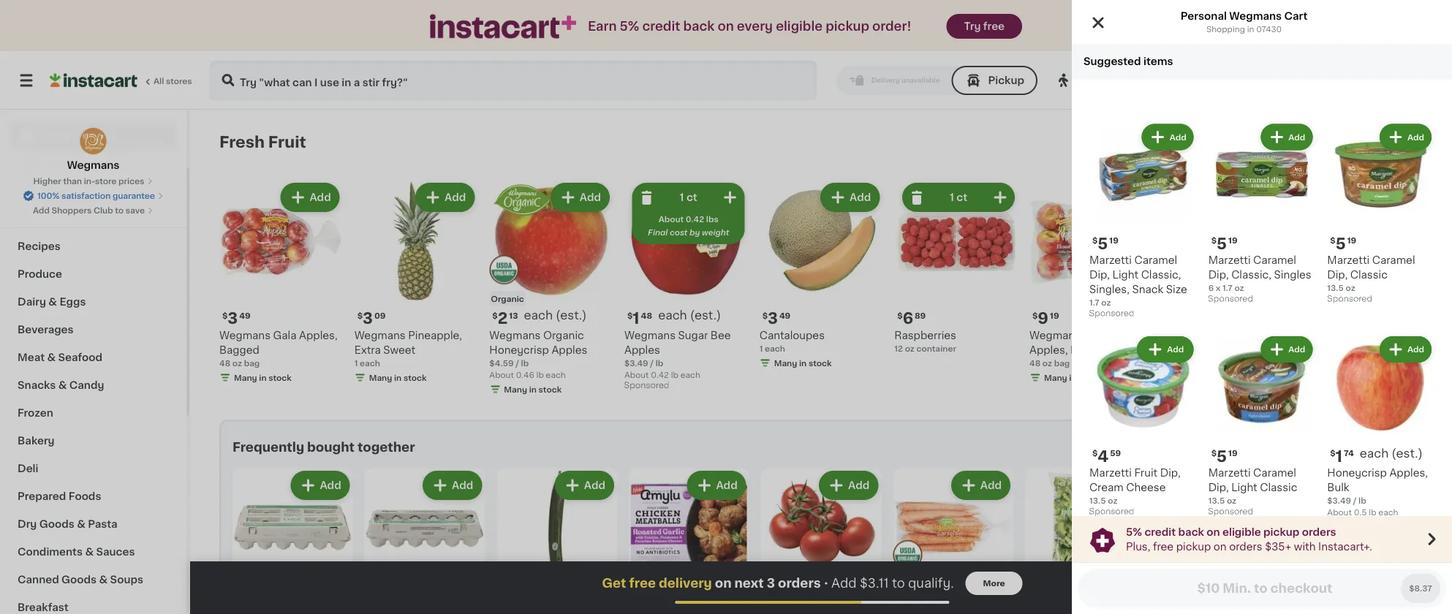 Task type: locate. For each thing, give the bounding box(es) containing it.
2 classic, from the left
[[1232, 270, 1272, 280]]

2 horizontal spatial honeycrisp
[[1328, 468, 1387, 478]]

add button
[[1142, 124, 1194, 150], [1261, 124, 1313, 150], [1380, 124, 1432, 150], [282, 184, 338, 211], [417, 184, 473, 211], [552, 184, 609, 211], [822, 184, 879, 211], [1092, 184, 1149, 211], [1227, 184, 1284, 211], [1363, 184, 1419, 211], [1141, 337, 1194, 363], [1261, 337, 1313, 363], [1380, 337, 1432, 363], [292, 473, 349, 499], [424, 473, 481, 499], [556, 473, 613, 499], [689, 473, 745, 499], [821, 473, 877, 499], [953, 473, 1009, 499], [1085, 473, 1142, 499], [1217, 473, 1274, 499]]

ready by 11:35am link
[[1233, 72, 1358, 89]]

0 vertical spatial 6
[[1209, 284, 1214, 292]]

oz inside the raspberries 12 oz container
[[905, 345, 915, 353]]

0 horizontal spatial orders
[[778, 577, 821, 590]]

0 horizontal spatial pickup
[[989, 75, 1025, 86]]

0 vertical spatial orders
[[1302, 527, 1337, 537]]

9 left /pkg
[[1166, 596, 1177, 612]]

dip, inside marzetti caramel dip, light classic, singles, snack size 1.7 oz
[[1090, 270, 1110, 280]]

light for oz
[[1232, 483, 1258, 493]]

back
[[684, 20, 715, 33], [1179, 527, 1205, 537]]

in down wegmans gala apples, bagged 48 oz bag
[[259, 374, 267, 382]]

6 left 89
[[903, 311, 914, 326]]

lb right 0.5
[[1370, 509, 1377, 517]]

1 horizontal spatial apples
[[625, 345, 660, 355]]

1 right the remove raspberries image
[[950, 192, 954, 203]]

item carousel region
[[219, 127, 1423, 408], [233, 462, 1431, 614]]

1.7 right x
[[1223, 284, 1233, 292]]

1 horizontal spatial 5%
[[1126, 527, 1143, 537]]

1 horizontal spatial container
[[1319, 345, 1359, 353]]

dry goods & pasta
[[18, 519, 117, 530]]

0 horizontal spatial $ 3 49
[[222, 311, 251, 326]]

$3.49
[[625, 359, 649, 367], [1328, 497, 1352, 505]]

pickup down suggested at the top right of the page
[[1079, 75, 1118, 86]]

about 0.42 lbs final cost by weight
[[648, 215, 729, 237]]

1 ct right the remove raspberries image
[[950, 192, 968, 203]]

1 $ 3 49 from the left
[[222, 311, 251, 326]]

add inside treatment tracker modal "dialog"
[[832, 577, 857, 590]]

0 vertical spatial item carousel region
[[219, 127, 1423, 408]]

caramel inside marzetti caramel dip, light classic 13.5 oz
[[1254, 468, 1297, 478]]

apples
[[625, 345, 660, 355], [552, 345, 588, 355]]

$ inside $ 6 89
[[898, 312, 903, 320]]

6 inside marzetti caramel dip, classic, singles 6 x 1.7 oz
[[1209, 284, 1214, 292]]

shopping
[[1207, 25, 1246, 33]]

frozen
[[18, 408, 53, 418]]

orders for orders
[[1302, 527, 1337, 537]]

1 horizontal spatial 1 ct
[[950, 192, 968, 203]]

ready by 11:35am
[[1257, 75, 1358, 86]]

dip, inside marzetti fruit dip, cream cheese 13.5 oz
[[1161, 468, 1181, 478]]

& for snacks
[[58, 380, 67, 391]]

1 up 'about 0.42 lbs final cost by weight'
[[680, 192, 684, 203]]

2 container from the left
[[1319, 345, 1359, 353]]

dip, for marzetti caramel dip, classic
[[1328, 270, 1348, 280]]

1 horizontal spatial 49
[[780, 312, 791, 320]]

final
[[648, 229, 668, 237]]

1 vertical spatial fresh
[[1219, 330, 1247, 341]]

marzetti inside marzetti caramel dip, classic 13.5 oz
[[1328, 255, 1370, 266]]

1 horizontal spatial 9
[[1166, 596, 1177, 612]]

apples down $ 1 48 on the left bottom of page
[[625, 345, 660, 355]]

$ 3 05
[[764, 596, 792, 612]]

stock for cantaloupes
[[809, 359, 832, 367]]

eligible
[[776, 20, 823, 33], [1223, 527, 1261, 537]]

delivery
[[659, 577, 712, 590]]

next
[[735, 577, 764, 590]]

13.5 down cream
[[1090, 497, 1106, 505]]

lists link
[[9, 180, 178, 209]]

1 vertical spatial apples,
[[1030, 345, 1068, 355]]

0 vertical spatial classic
[[1351, 270, 1388, 280]]

many down cantaloupes 1 each
[[774, 359, 798, 367]]

19 for marzetti caramel dip, light classic, singles, snack size
[[1110, 237, 1119, 245]]

3 up $ 3 05
[[767, 577, 775, 590]]

cream
[[1090, 483, 1124, 493]]

add button inside product group
[[552, 184, 609, 211]]

container for raspberries
[[917, 345, 957, 353]]

oz inside wegmans honeycrisp apples, bagged 48 oz bag
[[1043, 359, 1053, 367]]

ct for increment quantity of raspberries icon
[[957, 192, 968, 203]]

$ 3 49 up wegmans gala apples, bagged 48 oz bag
[[222, 311, 251, 326]]

many in stock down 0.67
[[1180, 386, 1237, 394]]

4 left reg.
[[637, 596, 648, 612]]

shop link
[[9, 121, 178, 151]]

view right farm
[[1188, 75, 1216, 86]]

goods down "condiments & sauces"
[[62, 575, 97, 585]]

5 for marzetti caramel dip, light classic
[[1217, 449, 1227, 464]]

goods for canned
[[62, 575, 97, 585]]

$ inside $ 3 05
[[764, 597, 769, 605]]

gala
[[273, 330, 297, 341]]

48 inside wegmans gala apples, bagged 48 oz bag
[[219, 359, 231, 367]]

1 ct from the left
[[687, 192, 698, 203]]

2 horizontal spatial apples,
[[1390, 468, 1429, 478]]

19 up marzetti caramel dip, classic 13.5 oz
[[1348, 237, 1357, 245]]

each inside wegmans organic honeycrisp apples $4.59 / lb about 0.46 lb each
[[546, 371, 566, 379]]

bee
[[711, 330, 731, 341]]

$ 5 19 for marzetti caramel dip, classic
[[1331, 236, 1357, 251]]

each inside the wegmans fresh cut watermelon chunks $8.69 / lb about 0.67 lb each
[[1221, 371, 1240, 379]]

$35+
[[1266, 542, 1292, 552]]

1 horizontal spatial honeycrisp
[[1084, 330, 1143, 341]]

wegmans left gala at left
[[219, 330, 271, 341]]

canned goods & soups
[[18, 575, 143, 585]]

1 horizontal spatial raspberries
[[1300, 330, 1362, 341]]

5 for marzetti caramel dip, classic
[[1336, 236, 1346, 251]]

again
[[74, 160, 103, 170]]

/ down $ 1 48 on the left bottom of page
[[651, 359, 654, 367]]

apples,
[[299, 330, 338, 341], [1030, 345, 1068, 355], [1390, 468, 1429, 478]]

pickup up $35+
[[1264, 527, 1300, 537]]

dry
[[18, 519, 37, 530]]

2 49 from the left
[[780, 312, 791, 320]]

bag inside wegmans honeycrisp apples, bagged 48 oz bag
[[1055, 359, 1070, 367]]

item carousel region containing 4
[[233, 462, 1431, 614]]

many
[[774, 359, 798, 367], [1315, 359, 1338, 367], [234, 374, 257, 382], [369, 374, 392, 382], [1045, 374, 1068, 382], [1180, 386, 1203, 394], [504, 386, 527, 394]]

each right 13
[[524, 310, 553, 322]]

2 $ 3 49 from the left
[[763, 311, 791, 326]]

2 apples from the left
[[552, 345, 588, 355]]

1 ct for the remove raspberries image
[[950, 192, 968, 203]]

1 inside cantaloupes 1 each
[[760, 345, 763, 353]]

0 horizontal spatial light
[[1113, 270, 1139, 280]]

1.7 inside marzetti caramel dip, light classic, singles, snack size 1.7 oz
[[1090, 299, 1100, 307]]

2 vertical spatial orders
[[778, 577, 821, 590]]

1 horizontal spatial $3.49
[[1328, 497, 1352, 505]]

on left next
[[715, 577, 732, 590]]

many in stock for $8.69 / lb
[[1180, 386, 1237, 394]]

container for 6 oz container
[[1319, 345, 1359, 353]]

0 horizontal spatial ct
[[687, 192, 698, 203]]

wegmans for wegmans honeycrisp apples, bagged 48 oz bag
[[1030, 330, 1081, 341]]

organic down the "with"
[[1291, 580, 1324, 588]]

5% right the "earn"
[[620, 20, 640, 33]]

1 bag from the left
[[244, 359, 260, 367]]

& for dairy
[[48, 297, 57, 307]]

wegmans down $ 9 19 on the bottom of page
[[1030, 330, 1081, 341]]

about inside wegmans organic honeycrisp apples $4.59 / lb about 0.46 lb each
[[490, 371, 514, 379]]

bagged for 3
[[219, 345, 260, 355]]

1 horizontal spatial $ 3 49
[[763, 311, 791, 326]]

about inside honeycrisp apples, bulk $3.49 / lb about 0.5 lb each
[[1328, 509, 1352, 517]]

apples, for 3
[[299, 330, 338, 341]]

to inside treatment tracker modal "dialog"
[[892, 577, 905, 590]]

& left candy
[[58, 380, 67, 391]]

1 classic, from the left
[[1142, 270, 1182, 280]]

ct
[[687, 192, 698, 203], [957, 192, 968, 203]]

apples, inside wegmans honeycrisp apples, bagged 48 oz bag
[[1030, 345, 1068, 355]]

1 bagged from the left
[[219, 345, 260, 355]]

(est.) right /pkg
[[1224, 595, 1255, 607]]

sweet
[[383, 345, 416, 355]]

0 horizontal spatial 2
[[498, 311, 508, 326]]

0 horizontal spatial bagged
[[219, 345, 260, 355]]

1 vertical spatial 5%
[[1126, 527, 1143, 537]]

cantaloupes
[[760, 330, 825, 341]]

0 vertical spatial 0.42
[[686, 215, 704, 223]]

each (est.) right 13
[[524, 310, 587, 322]]

each up sugar
[[658, 310, 687, 322]]

0 horizontal spatial 48
[[219, 359, 231, 367]]

0 horizontal spatial raspberries
[[895, 330, 957, 341]]

wegmans up 07430
[[1230, 11, 1282, 21]]

bagged inside wegmans gala apples, bagged 48 oz bag
[[219, 345, 260, 355]]

49 for cantaloupes
[[780, 312, 791, 320]]

each (est.) inside $1.74 each (estimated) element
[[1360, 448, 1423, 459]]

stock for wegmans honeycrisp apples, bagged
[[1079, 374, 1102, 382]]

5 for marzetti caramel dip, light classic, singles, snack size
[[1098, 236, 1108, 251]]

2 horizontal spatial 48
[[1030, 359, 1041, 367]]

1 horizontal spatial fruit
[[1135, 468, 1158, 478]]

& for condiments
[[85, 547, 94, 557]]

0 vertical spatial eligible
[[776, 20, 823, 33]]

wegmans for wegmans fresh cut watermelon chunks $8.69 / lb about 0.67 lb each
[[1165, 330, 1216, 341]]

$ left 74
[[1331, 449, 1336, 457]]

apples for organic
[[552, 345, 588, 355]]

1 vertical spatial by
[[690, 229, 700, 237]]

$ 2 13
[[493, 311, 518, 326]]

meat
[[18, 353, 45, 363]]

wegmans inside wegmans honeycrisp apples, bagged 48 oz bag
[[1030, 330, 1081, 341]]

1 horizontal spatial 4
[[1098, 449, 1109, 464]]

0.5
[[1354, 509, 1367, 517]]

13.5 inside marzetti fruit dip, cream cheese 13.5 oz
[[1090, 497, 1106, 505]]

1 vertical spatial 9
[[1166, 596, 1177, 612]]

(est.) up honeycrisp apples, bulk $3.49 / lb about 0.5 lb each
[[1392, 448, 1423, 459]]

09
[[374, 312, 386, 320]]

pickup at 100 farm view
[[1079, 75, 1216, 86]]

0 horizontal spatial view
[[1188, 75, 1216, 86]]

goods down prepared foods
[[39, 519, 74, 530]]

0 vertical spatial apples,
[[299, 330, 338, 341]]

many in stock down wegmans honeycrisp apples, bagged 48 oz bag at the bottom right of page
[[1045, 374, 1102, 382]]

in-
[[84, 177, 95, 185]]

pickup inside button
[[989, 75, 1025, 86]]

lb up 0.5
[[1359, 497, 1367, 505]]

0 horizontal spatial 9
[[1038, 311, 1049, 326]]

caramel for marzetti caramel dip, light classic, singles, snack size
[[1135, 255, 1178, 266]]

in
[[1248, 25, 1255, 33], [799, 359, 807, 367], [1340, 359, 1347, 367], [259, 374, 267, 382], [394, 374, 402, 382], [1070, 374, 1077, 382], [1205, 386, 1212, 394], [529, 386, 537, 394]]

many in stock for wegmans honeycrisp apples, bagged
[[1045, 374, 1102, 382]]

(est.) inside $2.13 each (estimated) "element"
[[556, 310, 587, 322]]

condiments & sauces link
[[9, 538, 178, 566]]

48 inside wegmans honeycrisp apples, bagged 48 oz bag
[[1030, 359, 1041, 367]]

apples, down $1.74 each (estimated) element at the right
[[1390, 468, 1429, 478]]

add shoppers club to save link
[[33, 205, 154, 217]]

0 horizontal spatial eligible
[[776, 20, 823, 33]]

sponsored badge image for marzetti caramel dip, classic, singles
[[1209, 295, 1253, 304]]

credit right the "earn"
[[643, 20, 681, 33]]

sponsored badge image down singles,
[[1090, 310, 1134, 318]]

caramel inside marzetti caramel dip, light classic, singles, snack size 1.7 oz
[[1135, 255, 1178, 266]]

raspberries for 6 oz container
[[1300, 330, 1362, 341]]

marzetti inside marzetti fruit dip, cream cheese 13.5 oz
[[1090, 468, 1132, 478]]

(est.) for wegmans sugar bee apples
[[690, 310, 721, 322]]

product group containing 6
[[895, 180, 1018, 355]]

dip, for marzetti caramel dip, light classic
[[1209, 483, 1229, 493]]

0 horizontal spatial 1.7
[[1090, 299, 1100, 307]]

1 down extra
[[355, 359, 358, 367]]

free for get
[[629, 577, 656, 590]]

stock for wegmans pineapple, extra sweet
[[404, 374, 427, 382]]

0 horizontal spatial apples
[[552, 345, 588, 355]]

$ up wegmans honeycrisp apples, bagged 48 oz bag at the bottom right of page
[[1033, 312, 1038, 320]]

dip, inside marzetti caramel dip, classic 13.5 oz
[[1328, 270, 1348, 280]]

container inside the raspberries 6 oz container
[[1319, 345, 1359, 353]]

$ 3 49
[[222, 311, 251, 326], [763, 311, 791, 326]]

caramel
[[1135, 255, 1178, 266], [1254, 255, 1297, 266], [1373, 255, 1416, 266], [1254, 468, 1297, 478]]

each right 0.5
[[1379, 509, 1399, 517]]

1 1 ct from the left
[[680, 192, 698, 203]]

1 vertical spatial item carousel region
[[233, 462, 1431, 614]]

each (est.) down •
[[798, 595, 861, 607]]

19 up marzetti caramel dip, light classic 13.5 oz on the right bottom of the page
[[1229, 449, 1238, 457]]

1 vertical spatial 0.42
[[651, 371, 669, 379]]

1 horizontal spatial free
[[984, 21, 1005, 31]]

caramel for marzetti caramel dip, classic
[[1373, 255, 1416, 266]]

1 horizontal spatial ct
[[957, 192, 968, 203]]

5% inside 5% credit back on eligible pickup orders plus, free pickup on orders $35+ with instacart+.
[[1126, 527, 1143, 537]]

fruit inside marzetti fruit dip, cream cheese 13.5 oz
[[1135, 468, 1158, 478]]

apples inside the wegmans sugar bee apples $3.49 / lb about 0.42 lb each
[[625, 345, 660, 355]]

many in stock down wegmans gala apples, bagged 48 oz bag
[[234, 374, 292, 382]]

49 up wegmans gala apples, bagged 48 oz bag
[[239, 312, 251, 320]]

0 horizontal spatial honeycrisp
[[490, 345, 549, 355]]

ct left increment quantity of raspberries icon
[[957, 192, 968, 203]]

1 horizontal spatial classic,
[[1232, 270, 1272, 280]]

each down extra
[[360, 359, 380, 367]]

bakery
[[18, 436, 55, 446]]

2 1 ct from the left
[[950, 192, 968, 203]]

suggested
[[1084, 56, 1141, 66]]

1 apples from the left
[[625, 345, 660, 355]]

product group
[[1090, 121, 1197, 322], [1209, 121, 1316, 307], [1328, 121, 1435, 307], [219, 180, 343, 387], [355, 180, 478, 387], [490, 180, 613, 398], [625, 180, 748, 394], [760, 180, 883, 372], [895, 180, 1018, 355], [1030, 180, 1153, 387], [1165, 180, 1288, 398], [1300, 180, 1423, 372], [1090, 334, 1197, 520], [1209, 334, 1316, 520], [1328, 334, 1435, 536], [233, 468, 353, 614], [365, 468, 485, 614], [497, 468, 617, 614], [629, 468, 749, 614], [761, 468, 882, 614], [893, 468, 1014, 614], [1026, 468, 1146, 614], [1158, 468, 1278, 614], [1290, 468, 1410, 614]]

0 vertical spatial view
[[1188, 75, 1216, 86]]

$ 1 48
[[628, 311, 653, 326]]

eligible down marzetti caramel dip, light classic 13.5 oz on the right bottom of the page
[[1223, 527, 1261, 537]]

prepared foods link
[[9, 483, 178, 511]]

12
[[895, 345, 903, 353]]

dip, inside marzetti caramel dip, classic, singles 6 x 1.7 oz
[[1209, 270, 1229, 280]]

apples down $2.13 each (estimated) "element"
[[552, 345, 588, 355]]

wegmans up watermelon
[[1165, 330, 1216, 341]]

0 horizontal spatial apples,
[[299, 330, 338, 341]]

0 horizontal spatial 6
[[903, 311, 914, 326]]

5 for marzetti caramel dip, classic, singles
[[1217, 236, 1227, 251]]

bag for 9
[[1055, 359, 1070, 367]]

caramel inside marzetti caramel dip, classic, singles 6 x 1.7 oz
[[1254, 255, 1297, 266]]

produce link
[[9, 260, 178, 288]]

/ inside the wegmans sugar bee apples $3.49 / lb about 0.42 lb each
[[651, 359, 654, 367]]

19 up marzetti caramel dip, light classic, singles, snack size 1.7 oz
[[1110, 237, 1119, 245]]

marzetti for marzetti fruit dip, cream cheese
[[1090, 468, 1132, 478]]

classic, left singles
[[1232, 270, 1272, 280]]

(est.) for honeycrisp apples, bulk
[[1392, 448, 1423, 459]]

marzetti inside marzetti caramel dip, light classic, singles, snack size 1.7 oz
[[1090, 255, 1132, 266]]

remove raspberries image
[[908, 189, 926, 206]]

about inside 'about 0.42 lbs final cost by weight'
[[659, 215, 684, 223]]

wegmans inside wegmans gala apples, bagged 48 oz bag
[[219, 330, 271, 341]]

wegmans up higher than in-store prices link at the top
[[67, 160, 120, 170]]

lb up 0.46
[[521, 359, 529, 367]]

together
[[358, 441, 415, 454]]

2 ct from the left
[[957, 192, 968, 203]]

2 vertical spatial pickup
[[1177, 542, 1211, 552]]

each (est.) inside $2.13 each (estimated) "element"
[[524, 310, 587, 322]]

1 vertical spatial view
[[1270, 137, 1295, 147]]

2 bagged from the left
[[1071, 345, 1111, 355]]

light inside marzetti caramel dip, light classic, singles, snack size 1.7 oz
[[1113, 270, 1139, 280]]

19 for marzetti caramel dip, classic
[[1348, 237, 1357, 245]]

wegmans down $ 1 48 on the left bottom of page
[[625, 330, 676, 341]]

satisfaction
[[62, 192, 111, 200]]

5 up singles,
[[1098, 236, 1108, 251]]

stock for wegmans gala apples, bagged
[[269, 374, 292, 382]]

2 raspberries from the left
[[1300, 330, 1362, 341]]

& for meat
[[47, 353, 56, 363]]

1 horizontal spatial 48
[[641, 312, 653, 320]]

6 inside the raspberries 6 oz container
[[1300, 345, 1305, 353]]

pickup down try free
[[989, 75, 1025, 86]]

each down cantaloupes at right
[[765, 345, 786, 353]]

to
[[115, 207, 124, 215], [892, 577, 905, 590]]

watermelon
[[1165, 345, 1227, 355]]

sponsored badge image for wegmans sugar bee apples
[[625, 382, 669, 390]]

many in stock down cantaloupes 1 each
[[774, 359, 832, 367]]

$3.49 down $ 1 48 on the left bottom of page
[[625, 359, 649, 367]]

0 vertical spatial goods
[[39, 519, 74, 530]]

1 vertical spatial to
[[892, 577, 905, 590]]

pickup
[[826, 20, 870, 33], [1264, 527, 1300, 537], [1177, 542, 1211, 552]]

1 vertical spatial 1.7
[[1090, 299, 1100, 307]]

many for wegmans gala apples, bagged
[[234, 374, 257, 382]]

1 vertical spatial classic
[[1261, 483, 1298, 493]]

add
[[1170, 133, 1187, 141], [1289, 133, 1306, 141], [1408, 133, 1425, 141], [310, 192, 331, 203], [445, 192, 466, 203], [580, 192, 601, 203], [850, 192, 871, 203], [1120, 192, 1142, 203], [1255, 192, 1277, 203], [1390, 192, 1412, 203], [33, 207, 50, 215], [1170, 346, 1186, 354], [1289, 346, 1306, 354], [1408, 346, 1425, 354], [320, 481, 341, 491], [452, 481, 473, 491], [584, 481, 606, 491], [716, 481, 738, 491], [849, 481, 870, 491], [981, 481, 1002, 491], [1113, 481, 1134, 491], [1245, 481, 1266, 491], [832, 577, 857, 590]]

each inside 'wegmans pineapple, extra sweet 1 each'
[[360, 359, 380, 367]]

$3.49 inside honeycrisp apples, bulk $3.49 / lb about 0.5 lb each
[[1328, 497, 1352, 505]]

0 vertical spatial 1.7
[[1223, 284, 1233, 292]]

apples, down $ 9 19 on the bottom of page
[[1030, 345, 1068, 355]]

1 vertical spatial 6
[[903, 311, 914, 326]]

free inside treatment tracker modal "dialog"
[[629, 577, 656, 590]]

prepared foods
[[18, 492, 101, 502]]

05
[[781, 597, 792, 605]]

each (est.) for wegmans organic honeycrisp apples
[[524, 310, 587, 322]]

1 vertical spatial goods
[[62, 575, 97, 585]]

13.5 inside marzetti caramel dip, classic 13.5 oz
[[1328, 284, 1344, 292]]

1 vertical spatial fruit
[[1135, 468, 1158, 478]]

pickup inside 'popup button'
[[1079, 75, 1118, 86]]

& left soups on the bottom left
[[99, 575, 108, 585]]

remove wegmans sugar bee apples image
[[638, 189, 656, 206]]

classic inside marzetti caramel dip, classic 13.5 oz
[[1351, 270, 1388, 280]]

each (est.)
[[658, 310, 721, 322], [524, 310, 587, 322], [1360, 448, 1423, 459], [798, 595, 861, 607]]

/pkg
[[1195, 595, 1221, 607]]

product group containing 2
[[490, 180, 613, 398]]

5
[[1098, 236, 1108, 251], [1217, 236, 1227, 251], [1336, 236, 1346, 251], [1217, 449, 1227, 464]]

many in stock for wegmans pineapple, extra sweet
[[369, 374, 427, 382]]

many down wegmans honeycrisp apples, bagged 48 oz bag at the bottom right of page
[[1045, 374, 1068, 382]]

frequently bought together
[[233, 441, 415, 454]]

4
[[1098, 449, 1109, 464], [637, 596, 648, 612]]

about
[[659, 215, 684, 223], [625, 371, 649, 379], [1165, 371, 1189, 379], [490, 371, 514, 379], [1328, 509, 1352, 517]]

free for try
[[984, 21, 1005, 31]]

1 raspberries from the left
[[895, 330, 957, 341]]

singles
[[1275, 270, 1312, 280]]

fruit inside item carousel region
[[268, 134, 306, 150]]

sponsored badge image down marzetti caramel dip, classic 13.5 oz
[[1328, 295, 1372, 304]]

marzetti caramel dip, light classic, singles, snack size 1.7 oz
[[1090, 255, 1188, 307]]

0 horizontal spatial pickup
[[826, 20, 870, 33]]

1 horizontal spatial 2
[[1413, 75, 1419, 86]]

fruit for marzetti
[[1135, 468, 1158, 478]]

container inside the raspberries 12 oz container
[[917, 345, 957, 353]]

0 vertical spatial $3.49
[[625, 359, 649, 367]]

stock down the wegmans fresh cut watermelon chunks $8.69 / lb about 0.67 lb each
[[1214, 386, 1237, 394]]

49 for wegmans
[[239, 312, 251, 320]]

2 vertical spatial free
[[629, 577, 656, 590]]

(est.) inside $1.48 each (estimated) element
[[690, 310, 721, 322]]

0 vertical spatial light
[[1113, 270, 1139, 280]]

apples, right gala at left
[[299, 330, 338, 341]]

sponsored badge image for marzetti caramel dip, light classic
[[1209, 508, 1253, 516]]

free right plus, at the right bottom of page
[[1153, 542, 1174, 552]]

ct inside group
[[957, 192, 968, 203]]

dip, up x
[[1209, 270, 1229, 280]]

1 horizontal spatial back
[[1179, 527, 1205, 537]]

1 horizontal spatial view
[[1270, 137, 1295, 147]]

pickup for pickup at 100 farm view
[[1079, 75, 1118, 86]]

0 horizontal spatial fresh
[[219, 134, 265, 150]]

view inside popup button
[[1270, 137, 1295, 147]]

organic inside wegmans organic honeycrisp apples $4.59 / lb about 0.46 lb each
[[543, 330, 584, 341]]

1 ct for remove wegmans sugar bee apples image
[[680, 192, 698, 203]]

wegmans inside wegmans organic honeycrisp apples $4.59 / lb about 0.46 lb each
[[490, 330, 541, 341]]

0 vertical spatial 4
[[1098, 449, 1109, 464]]

1 horizontal spatial credit
[[1145, 527, 1176, 537]]

wegmans inside 'wegmans pineapple, extra sweet 1 each'
[[355, 330, 406, 341]]

shop
[[41, 131, 68, 141]]

1 left the 79
[[902, 596, 908, 612]]

about down $ 1 48 on the left bottom of page
[[625, 371, 649, 379]]

1 horizontal spatial 6
[[1209, 284, 1214, 292]]

caramel for marzetti caramel dip, classic, singles
[[1254, 255, 1297, 266]]

wegmans organic honeycrisp apples $4.59 / lb about 0.46 lb each
[[490, 330, 588, 379]]

save
[[126, 207, 145, 215]]

1 horizontal spatial bagged
[[1071, 345, 1111, 355]]

9
[[1038, 311, 1049, 326], [1166, 596, 1177, 612]]

1 horizontal spatial eligible
[[1223, 527, 1261, 537]]

oz inside marzetti caramel dip, classic 13.5 oz
[[1346, 284, 1356, 292]]

0 vertical spatial free
[[984, 21, 1005, 31]]

0 horizontal spatial $3.49
[[625, 359, 649, 367]]

1 horizontal spatial fresh
[[1219, 330, 1247, 341]]

1 vertical spatial orders
[[1230, 542, 1263, 552]]

back left the every
[[684, 20, 715, 33]]

0.42 inside 'about 0.42 lbs final cost by weight'
[[686, 215, 704, 223]]

2 horizontal spatial pickup
[[1264, 527, 1300, 537]]

1 inside product group
[[950, 192, 954, 203]]

sponsored badge image
[[1209, 295, 1253, 304], [1328, 295, 1372, 304], [1090, 310, 1134, 318], [625, 382, 669, 390], [1090, 508, 1134, 516], [1209, 508, 1253, 516]]

$ 3 49 for wegmans gala apples, bagged
[[222, 311, 251, 326]]

eligible inside 5% credit back on eligible pickup orders plus, free pickup on orders $35+ with instacart+.
[[1223, 527, 1261, 537]]

2 horizontal spatial 13.5
[[1328, 284, 1344, 292]]

3 up cantaloupes at right
[[768, 311, 778, 326]]

many down wegmans gala apples, bagged 48 oz bag
[[234, 374, 257, 382]]

19 up marzetti caramel dip, classic, singles 6 x 1.7 oz
[[1229, 237, 1238, 245]]

1 vertical spatial eligible
[[1223, 527, 1261, 537]]

0 horizontal spatial 0.42
[[651, 371, 669, 379]]

5 up x
[[1217, 236, 1227, 251]]

$ left 13
[[493, 312, 498, 320]]

classic, inside marzetti caramel dip, light classic, singles, snack size 1.7 oz
[[1142, 270, 1182, 280]]

each inside $3.05 each (estimated) element
[[798, 595, 827, 607]]

$ inside the $ 1 74
[[1331, 449, 1336, 457]]

0 vertical spatial honeycrisp
[[1084, 330, 1143, 341]]

main content
[[190, 110, 1453, 614]]

many in stock down 0.46
[[504, 386, 562, 394]]

orders inside treatment tracker modal "dialog"
[[778, 577, 821, 590]]

pickup for pickup
[[989, 75, 1025, 86]]

wegmans logo image
[[79, 127, 107, 155]]

$ 5 19 up marzetti caramel dip, light classic 13.5 oz on the right bottom of the page
[[1212, 449, 1238, 464]]

wegmans inside the wegmans sugar bee apples $3.49 / lb about 0.42 lb each
[[625, 330, 676, 341]]

than
[[63, 177, 82, 185]]

2 horizontal spatial free
[[1153, 542, 1174, 552]]

$ 5 19
[[1093, 236, 1119, 251], [1212, 236, 1238, 251], [1331, 236, 1357, 251], [1212, 449, 1238, 464]]

1 49 from the left
[[239, 312, 251, 320]]

many down 0.67
[[1180, 386, 1203, 394]]

1 horizontal spatial 1.7
[[1223, 284, 1233, 292]]

$ 3 49 for cantaloupes
[[763, 311, 791, 326]]

6
[[1209, 284, 1214, 292], [903, 311, 914, 326], [1300, 345, 1305, 353]]

1 vertical spatial light
[[1232, 483, 1258, 493]]

wegmans inside personal wegmans cart shopping in 07430
[[1230, 11, 1282, 21]]

marzetti caramel dip, classic 13.5 oz
[[1328, 255, 1416, 292]]

1 horizontal spatial 13.5
[[1209, 497, 1225, 505]]

2 vertical spatial apples,
[[1390, 468, 1429, 478]]

condiments
[[18, 547, 83, 557]]

1 vertical spatial back
[[1179, 527, 1205, 537]]

1 vertical spatial pickup
[[1264, 527, 1300, 537]]

0 horizontal spatial 4
[[637, 596, 648, 612]]

items
[[1144, 56, 1174, 66]]

/ inside wegmans organic honeycrisp apples $4.59 / lb about 0.46 lb each
[[516, 359, 519, 367]]

section
[[219, 420, 1431, 614]]

wegmans for wegmans organic honeycrisp apples $4.59 / lb about 0.46 lb each
[[490, 330, 541, 341]]

48
[[641, 312, 653, 320], [219, 359, 231, 367], [1030, 359, 1041, 367]]

48 for 9
[[1030, 359, 1041, 367]]

ready
[[1257, 75, 1293, 86]]

0 vertical spatial by
[[1296, 75, 1310, 86]]

classic, up snack
[[1142, 270, 1182, 280]]

1 container from the left
[[917, 345, 957, 353]]

dip, up 'cheese'
[[1161, 468, 1181, 478]]

0 vertical spatial credit
[[643, 20, 681, 33]]

2 horizontal spatial 6
[[1300, 345, 1305, 353]]

qualify.
[[908, 577, 954, 590]]

light inside marzetti caramel dip, light classic 13.5 oz
[[1232, 483, 1258, 493]]

credit inside 5% credit back on eligible pickup orders plus, free pickup on orders $35+ with instacart+.
[[1145, 527, 1176, 537]]

in down 0.46
[[529, 386, 537, 394]]

&
[[48, 297, 57, 307], [47, 353, 56, 363], [58, 380, 67, 391], [77, 519, 85, 530], [85, 547, 94, 557], [99, 575, 108, 585]]

stock down cantaloupes 1 each
[[809, 359, 832, 367]]

13.5 inside marzetti caramel dip, light classic 13.5 oz
[[1209, 497, 1225, 505]]

dairy
[[18, 297, 46, 307]]

credit up plus, at the right bottom of page
[[1145, 527, 1176, 537]]

raspberries down singles
[[1300, 330, 1362, 341]]

foods
[[69, 492, 101, 502]]

$ inside $ 1 79
[[896, 597, 902, 605]]

section containing 4
[[219, 420, 1431, 614]]

wegmans for wegmans
[[67, 160, 120, 170]]

$2.13 each (estimated) element
[[490, 309, 613, 328]]

$1.74 each (estimated) element
[[1328, 447, 1435, 466]]

stock
[[809, 359, 832, 367], [1349, 359, 1372, 367], [269, 374, 292, 382], [404, 374, 427, 382], [1079, 374, 1102, 382], [1214, 386, 1237, 394], [539, 386, 562, 394]]

each (est.) inside $3.05 each (estimated) element
[[798, 595, 861, 607]]

apples for sugar
[[625, 345, 660, 355]]

caramel for marzetti caramel dip, light classic
[[1254, 468, 1297, 478]]

2 bag from the left
[[1055, 359, 1070, 367]]

None search field
[[209, 60, 818, 101]]



Task type: vqa. For each thing, say whether or not it's contained in the screenshot.


Task type: describe. For each thing, give the bounding box(es) containing it.
many in stock for cantaloupes
[[774, 359, 832, 367]]

extra
[[355, 345, 381, 355]]

shoppers
[[52, 207, 92, 215]]

$4.59
[[490, 359, 514, 367]]

& left pasta
[[77, 519, 85, 530]]

$9.65 per package (estimated) element
[[1158, 594, 1278, 613]]

0 vertical spatial 9
[[1038, 311, 1049, 326]]

1 horizontal spatial pickup
[[1177, 542, 1211, 552]]

each inside $1.74 each (estimated) element
[[1360, 448, 1389, 459]]

express icon image
[[430, 14, 576, 38]]

sponsored badge image for marzetti caramel dip, light classic, singles, snack size
[[1090, 310, 1134, 318]]

(est.) inside $9.65 per package (estimated) element
[[1224, 595, 1255, 607]]

$ inside the $ 3 09
[[357, 312, 363, 320]]

many for wegmans pineapple, extra sweet
[[369, 374, 392, 382]]

about inside the wegmans fresh cut watermelon chunks $8.69 / lb about 0.67 lb each
[[1165, 371, 1189, 379]]

try
[[964, 21, 981, 31]]

in down sweet
[[394, 374, 402, 382]]

breakfast link
[[9, 594, 178, 614]]

each (est.) for honeycrisp apples, bulk
[[1360, 448, 1423, 459]]

bulk
[[1328, 483, 1350, 493]]

lb down $1.48 each (estimated) element
[[656, 359, 664, 367]]

free inside 5% credit back on eligible pickup orders plus, free pickup on orders $35+ with instacart+.
[[1153, 542, 1174, 552]]

$ 5 19 for marzetti caramel dip, light classic
[[1212, 449, 1238, 464]]

buy
[[41, 160, 62, 170]]

main content containing fresh fruit
[[190, 110, 1453, 614]]

each inside $1.48 each (estimated) element
[[658, 310, 687, 322]]

59
[[1111, 449, 1121, 457]]

wegmans link
[[67, 127, 120, 173]]

meat & seafood
[[18, 353, 102, 363]]

lb down sugar
[[671, 371, 679, 379]]

11:35am
[[1313, 75, 1358, 86]]

oz inside marzetti fruit dip, cream cheese 13.5 oz
[[1108, 497, 1118, 505]]

lists
[[41, 189, 66, 200]]

$6.89
[[689, 601, 720, 611]]

ct for increment quantity of wegmans sugar bee apples image on the top of page
[[687, 192, 698, 203]]

honeycrisp inside wegmans honeycrisp apples, bagged 48 oz bag
[[1084, 330, 1143, 341]]

item carousel region containing fresh fruit
[[219, 127, 1423, 408]]

get free delivery on next 3 orders • add $3.11 to qualify.
[[602, 577, 954, 590]]

recipes
[[18, 241, 61, 252]]

light for snack
[[1113, 270, 1139, 280]]

raspberries for raspberries
[[895, 330, 957, 341]]

on left the every
[[718, 20, 734, 33]]

on down marzetti caramel dip, light classic 13.5 oz on the right bottom of the page
[[1207, 527, 1221, 537]]

prepared
[[18, 492, 66, 502]]

$ up x
[[1212, 237, 1217, 245]]

classic, inside marzetti caramel dip, classic, singles 6 x 1.7 oz
[[1232, 270, 1272, 280]]

$ up wegmans gala apples, bagged 48 oz bag
[[222, 312, 228, 320]]

stock down wegmans organic honeycrisp apples $4.59 / lb about 0.46 lb each
[[539, 386, 562, 394]]

meat & seafood link
[[9, 344, 178, 372]]

singles,
[[1090, 285, 1130, 295]]

2 inside 2 button
[[1413, 75, 1419, 86]]

sugar
[[678, 330, 708, 341]]

beverages
[[18, 325, 74, 335]]

wegmans for wegmans sugar bee apples $3.49 / lb about 0.42 lb each
[[625, 330, 676, 341]]

$ 1 79
[[896, 596, 920, 612]]

marzetti fruit dip, cream cheese 13.5 oz
[[1090, 468, 1181, 505]]

many down 0.46
[[504, 386, 527, 394]]

$ up marzetti caramel dip, light classic 13.5 oz on the right bottom of the page
[[1212, 449, 1217, 457]]

/ inside honeycrisp apples, bulk $3.49 / lb about 0.5 lb each
[[1354, 497, 1357, 505]]

19 for marzetti caramel dip, light classic
[[1229, 449, 1238, 457]]

wegmans for wegmans pineapple, extra sweet 1 each
[[355, 330, 406, 341]]

increment quantity of wegmans sugar bee apples image
[[722, 189, 739, 206]]

wegmans honeycrisp apples, bagged 48 oz bag
[[1030, 330, 1143, 367]]

marzetti for marzetti caramel dip, light classic, singles, snack size
[[1090, 255, 1132, 266]]

0 horizontal spatial back
[[684, 20, 715, 33]]

dip, for marzetti caramel dip, classic, singles
[[1209, 270, 1229, 280]]

dairy & eggs
[[18, 297, 86, 307]]

dip, for marzetti caramel dip, light classic, singles, snack size
[[1090, 270, 1110, 280]]

try free
[[964, 21, 1005, 31]]

breakfast
[[18, 603, 69, 613]]

sponsored badge image for marzetti caramel dip, classic
[[1328, 295, 1372, 304]]

1 inside 'wegmans pineapple, extra sweet 1 each'
[[355, 359, 358, 367]]

•
[[824, 578, 829, 589]]

many in stock down the raspberries 6 oz container on the bottom right
[[1315, 359, 1372, 367]]

beverages link
[[9, 316, 178, 344]]

organic up the 79
[[895, 580, 928, 588]]

candy
[[69, 380, 104, 391]]

orders for qualify.
[[778, 577, 821, 590]]

0 vertical spatial 5%
[[620, 20, 640, 33]]

more button
[[966, 572, 1023, 595]]

fresh fruit
[[219, 134, 306, 150]]

reg.
[[666, 601, 687, 611]]

sponsored badge image for marzetti fruit dip, cream cheese
[[1090, 508, 1134, 516]]

each inside cantaloupes 1 each
[[765, 345, 786, 353]]

$1.48 each (estimated) element
[[625, 309, 748, 328]]

instacart logo image
[[50, 72, 138, 89]]

view inside 'popup button'
[[1188, 75, 1216, 86]]

view more
[[1270, 137, 1325, 147]]

many in stock for wegmans gala apples, bagged
[[234, 374, 292, 382]]

1.7 inside marzetti caramel dip, classic, singles 6 x 1.7 oz
[[1223, 284, 1233, 292]]

every
[[737, 20, 773, 33]]

club
[[94, 207, 113, 215]]

each inside $2.13 each (estimated) "element"
[[524, 310, 553, 322]]

with loyalty card price $4.59. original price $6.89. element
[[629, 594, 749, 613]]

view more button
[[1264, 127, 1341, 157]]

in down 0.67
[[1205, 386, 1212, 394]]

cantaloupes 1 each
[[760, 330, 825, 353]]

13.5 for 5
[[1209, 497, 1225, 505]]

at
[[1120, 75, 1132, 86]]

0 vertical spatial pickup
[[826, 20, 870, 33]]

marzetti for marzetti caramel dip, light classic
[[1209, 468, 1251, 478]]

$3.05 each (estimated) element
[[761, 594, 882, 613]]

(est.) inside $3.05 each (estimated) element
[[830, 595, 861, 607]]

$ inside $ 1 48
[[628, 312, 633, 320]]

79
[[910, 597, 920, 605]]

each inside the wegmans sugar bee apples $3.49 / lb about 0.42 lb each
[[681, 371, 701, 379]]

by inside 'about 0.42 lbs final cost by weight'
[[690, 229, 700, 237]]

3 left 09
[[363, 311, 373, 326]]

order!
[[873, 20, 912, 33]]

19 for marzetti caramel dip, classic, singles
[[1229, 237, 1238, 245]]

honeycrisp inside wegmans organic honeycrisp apples $4.59 / lb about 0.46 lb each
[[490, 345, 549, 355]]

$ 5 19 for marzetti caramel dip, light classic, singles, snack size
[[1093, 236, 1119, 251]]

$ up cantaloupes at right
[[763, 312, 768, 320]]

13.5 for 4
[[1090, 497, 1106, 505]]

canned goods & soups link
[[9, 566, 178, 594]]

19 for wegmans honeycrisp apples, bagged
[[1050, 312, 1060, 320]]

$ 9 19
[[1033, 311, 1060, 326]]

on up "/pkg (est.)"
[[1214, 542, 1227, 552]]

many for cantaloupes
[[774, 359, 798, 367]]

$ 5 19 for marzetti caramel dip, classic, singles
[[1212, 236, 1238, 251]]

section inside main content
[[219, 420, 1431, 614]]

each (est.) for wegmans sugar bee apples
[[658, 310, 721, 322]]

announcement region
[[1072, 516, 1453, 562]]

oz inside marzetti caramel dip, light classic, singles, snack size 1.7 oz
[[1102, 299, 1111, 307]]

3 inside treatment tracker modal "dialog"
[[767, 577, 775, 590]]

2 inside $2.13 each (estimated) "element"
[[498, 311, 508, 326]]

$ up singles,
[[1093, 237, 1098, 245]]

6 for 6
[[903, 311, 914, 326]]

wegmans sugar bee apples $3.49 / lb about 0.42 lb each
[[625, 330, 731, 379]]

oz inside the raspberries 6 oz container
[[1307, 345, 1317, 353]]

dip, for marzetti fruit dip, cream cheese
[[1161, 468, 1181, 478]]

apples, inside honeycrisp apples, bulk $3.49 / lb about 0.5 lb each
[[1390, 468, 1429, 478]]

cheese
[[1127, 483, 1166, 493]]

treatment tracker modal dialog
[[190, 562, 1453, 614]]

in down the raspberries 6 oz container on the bottom right
[[1340, 359, 1347, 367]]

oz inside marzetti caramel dip, classic, singles 6 x 1.7 oz
[[1235, 284, 1245, 292]]

fresh inside the wegmans fresh cut watermelon chunks $8.69 / lb about 0.67 lb each
[[1219, 330, 1247, 341]]

/pkg (est.)
[[1195, 595, 1255, 607]]

in down cantaloupes 1 each
[[799, 359, 807, 367]]

on inside treatment tracker modal "dialog"
[[715, 577, 732, 590]]

0.42 inside the wegmans sugar bee apples $3.49 / lb about 0.42 lb each
[[651, 371, 669, 379]]

48 for 3
[[219, 359, 231, 367]]

$ inside $ 2 13
[[493, 312, 498, 320]]

canned
[[18, 575, 59, 585]]

bag for 3
[[244, 359, 260, 367]]

wegmans for wegmans gala apples, bagged 48 oz bag
[[219, 330, 271, 341]]

oz inside wegmans gala apples, bagged 48 oz bag
[[232, 359, 242, 367]]

weight
[[702, 229, 729, 237]]

deli
[[18, 464, 38, 474]]

stock down the raspberries 6 oz container on the bottom right
[[1349, 359, 1372, 367]]

$ up marzetti caramel dip, classic 13.5 oz
[[1331, 237, 1336, 245]]

frequently
[[233, 441, 304, 454]]

many in stock inside product group
[[504, 386, 562, 394]]

74
[[1344, 449, 1354, 457]]

$ 3 09
[[357, 311, 386, 326]]

increment quantity of raspberries image
[[992, 189, 1009, 206]]

lb up 0.67
[[1196, 359, 1204, 367]]

honeycrisp inside honeycrisp apples, bulk $3.49 / lb about 0.5 lb each
[[1328, 468, 1387, 478]]

(est.) for wegmans organic honeycrisp apples
[[556, 310, 587, 322]]

0.46
[[516, 371, 535, 379]]

/ inside the wegmans fresh cut watermelon chunks $8.69 / lb about 0.67 lb each
[[1191, 359, 1194, 367]]

oz inside marzetti caramel dip, light classic 13.5 oz
[[1227, 497, 1237, 505]]

pineapple,
[[408, 330, 462, 341]]

0 vertical spatial fresh
[[219, 134, 265, 150]]

$ inside $ 4 59
[[1093, 449, 1098, 457]]

89
[[915, 312, 926, 320]]

stock for $8.69 / lb
[[1214, 386, 1237, 394]]

48 inside $ 1 48
[[641, 312, 653, 320]]

$8.69
[[1165, 359, 1189, 367]]

classic inside marzetti caramel dip, light classic 13.5 oz
[[1261, 483, 1298, 493]]

goods for dry
[[39, 519, 74, 530]]

raspberries 6 oz container
[[1300, 330, 1362, 353]]

$ 4 59
[[1093, 449, 1121, 464]]

in inside personal wegmans cart shopping in 07430
[[1248, 25, 1255, 33]]

$ inside $ 9 19
[[1033, 312, 1038, 320]]

3 left 05
[[769, 596, 780, 612]]

in down wegmans honeycrisp apples, bagged 48 oz bag at the bottom right of page
[[1070, 374, 1077, 382]]

earn
[[588, 20, 617, 33]]

get
[[602, 577, 626, 590]]

1 left 74
[[1336, 449, 1343, 464]]

lb right 0.46
[[537, 371, 544, 379]]

0 vertical spatial to
[[115, 207, 124, 215]]

personal
[[1181, 11, 1227, 21]]

suggested items
[[1084, 56, 1174, 66]]

raspberries 12 oz container
[[895, 330, 957, 353]]

bakery link
[[9, 427, 178, 455]]

fruit for fresh
[[268, 134, 306, 150]]

all stores link
[[50, 60, 193, 101]]

chunks
[[1230, 345, 1268, 355]]

condiments & sauces
[[18, 547, 135, 557]]

back inside 5% credit back on eligible pickup orders plus, free pickup on orders $35+ with instacart+.
[[1179, 527, 1205, 537]]

x
[[1216, 284, 1221, 292]]

3 up wegmans gala apples, bagged 48 oz bag
[[228, 311, 238, 326]]

snack
[[1133, 285, 1164, 295]]

farm
[[1157, 75, 1186, 86]]

cart
[[1285, 11, 1308, 21]]

1 vertical spatial 4
[[637, 596, 648, 612]]

buy it again link
[[9, 151, 178, 180]]

lbs
[[706, 215, 719, 223]]

$ 1 74
[[1331, 449, 1354, 464]]

apples, for 9
[[1030, 345, 1068, 355]]

marzetti for marzetti caramel dip, classic
[[1328, 255, 1370, 266]]

store
[[95, 177, 117, 185]]

service type group
[[837, 66, 1038, 95]]

each inside honeycrisp apples, bulk $3.49 / lb about 0.5 lb each
[[1379, 509, 1399, 517]]

$3.49 inside the wegmans sugar bee apples $3.49 / lb about 0.42 lb each
[[625, 359, 649, 367]]

deli link
[[9, 455, 178, 483]]

seafood
[[58, 353, 102, 363]]

eggs
[[60, 297, 86, 307]]

1 up the wegmans sugar bee apples $3.49 / lb about 0.42 lb each
[[633, 311, 640, 326]]

3 down the "with"
[[1298, 596, 1308, 612]]

1 horizontal spatial by
[[1296, 75, 1310, 86]]

cost
[[670, 229, 688, 237]]

higher than in-store prices
[[33, 177, 144, 185]]

bagged for 9
[[1071, 345, 1111, 355]]

wegmans gala apples, bagged 48 oz bag
[[219, 330, 338, 367]]

lb right 0.67
[[1211, 371, 1218, 379]]

about inside the wegmans sugar bee apples $3.49 / lb about 0.42 lb each
[[625, 371, 649, 379]]

plus,
[[1126, 542, 1151, 552]]

many for wegmans honeycrisp apples, bagged
[[1045, 374, 1068, 382]]

many down the raspberries 6 oz container on the bottom right
[[1315, 359, 1338, 367]]

marzetti for marzetti caramel dip, classic, singles
[[1209, 255, 1251, 266]]

6 for 6 oz container
[[1300, 345, 1305, 353]]

5% credit back on eligible pickup orders plus, free pickup on orders $35+ with instacart+.
[[1126, 527, 1373, 552]]

frozen link
[[9, 399, 178, 427]]

organic up 13
[[491, 295, 524, 303]]

many for $8.69 / lb
[[1180, 386, 1203, 394]]

dairy & eggs link
[[9, 288, 178, 316]]



